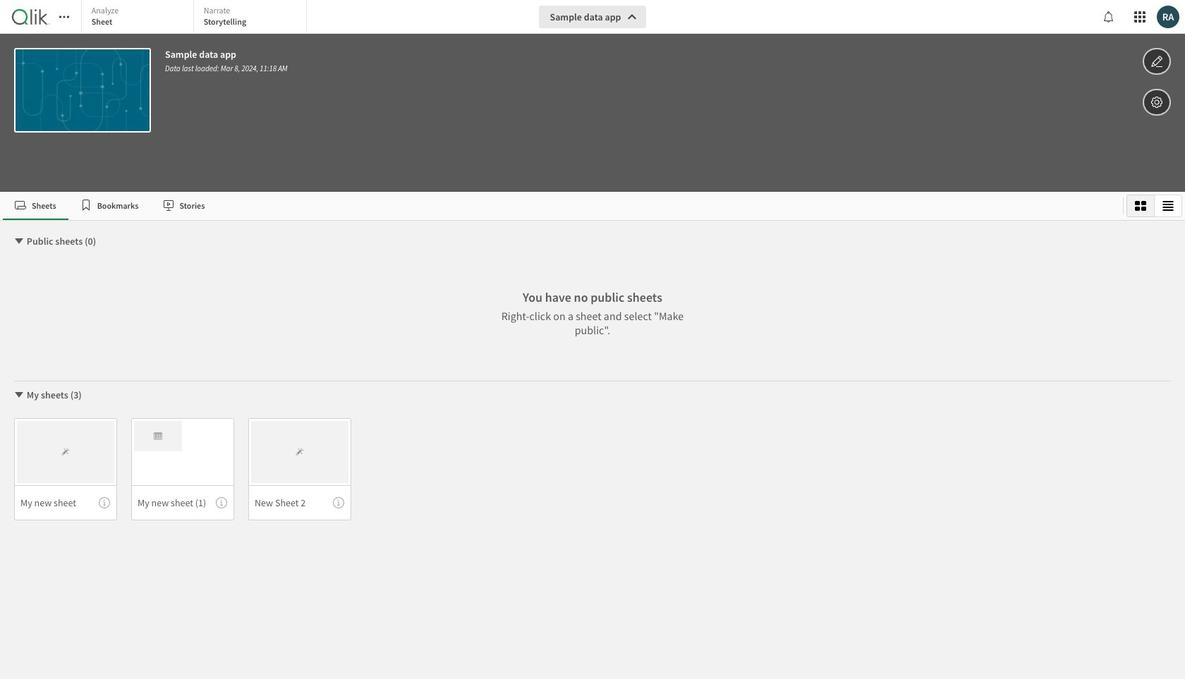 Task type: vqa. For each thing, say whether or not it's contained in the screenshot.
the leftmost Ruby Anderson icon
no



Task type: describe. For each thing, give the bounding box(es) containing it.
tooltip for my new sheet sheet is selected. press the spacebar or enter key to open my new sheet sheet. use the right and left arrow keys to navigate. element at the left of page
[[99, 498, 110, 509]]

menu item for my new sheet sheet is selected. press the spacebar or enter key to open my new sheet sheet. use the right and left arrow keys to navigate. element at the left of page
[[14, 486, 117, 521]]

collapse image
[[13, 236, 25, 247]]

my new sheet sheet is selected. press the spacebar or enter key to open my new sheet sheet. use the right and left arrow keys to navigate. element
[[14, 419, 117, 521]]

collapse image
[[13, 390, 25, 401]]

edit image
[[1151, 53, 1164, 70]]

0 vertical spatial tab list
[[81, 0, 310, 35]]

grid view image
[[1136, 200, 1147, 212]]



Task type: locate. For each thing, give the bounding box(es) containing it.
1 vertical spatial tab list
[[3, 192, 1118, 220]]

tooltip inside my new sheet sheet is selected. press the spacebar or enter key to open my new sheet sheet. use the right and left arrow keys to navigate. element
[[99, 498, 110, 509]]

2 horizontal spatial tooltip
[[333, 498, 344, 509]]

3 menu item from the left
[[248, 486, 352, 521]]

toolbar
[[0, 0, 1186, 192]]

2 tooltip from the left
[[216, 498, 227, 509]]

0 horizontal spatial tooltip
[[99, 498, 110, 509]]

1 tooltip from the left
[[99, 498, 110, 509]]

0 horizontal spatial menu item
[[14, 486, 117, 521]]

tooltip for new sheet 2 sheet is selected. press the spacebar or enter key to open new sheet 2 sheet. use the right and left arrow keys to navigate. element in the left bottom of the page
[[333, 498, 344, 509]]

1 horizontal spatial menu item
[[131, 486, 234, 521]]

menu item
[[14, 486, 117, 521], [131, 486, 234, 521], [248, 486, 352, 521]]

tooltip inside my new sheet (1) sheet is selected. press the spacebar or enter key to open my new sheet (1) sheet. use the right and left arrow keys to navigate. element
[[216, 498, 227, 509]]

tooltip for my new sheet (1) sheet is selected. press the spacebar or enter key to open my new sheet (1) sheet. use the right and left arrow keys to navigate. element on the left bottom
[[216, 498, 227, 509]]

1 horizontal spatial tooltip
[[216, 498, 227, 509]]

app options image
[[1151, 94, 1164, 111]]

2 horizontal spatial menu item
[[248, 486, 352, 521]]

menu item for new sheet 2 sheet is selected. press the spacebar or enter key to open new sheet 2 sheet. use the right and left arrow keys to navigate. element in the left bottom of the page
[[248, 486, 352, 521]]

tooltip inside new sheet 2 sheet is selected. press the spacebar or enter key to open new sheet 2 sheet. use the right and left arrow keys to navigate. element
[[333, 498, 344, 509]]

group
[[1127, 195, 1183, 217]]

application
[[0, 0, 1186, 680]]

menu item for my new sheet (1) sheet is selected. press the spacebar or enter key to open my new sheet (1) sheet. use the right and left arrow keys to navigate. element on the left bottom
[[131, 486, 234, 521]]

tooltip
[[99, 498, 110, 509], [216, 498, 227, 509], [333, 498, 344, 509]]

3 tooltip from the left
[[333, 498, 344, 509]]

tab list
[[81, 0, 310, 35], [3, 192, 1118, 220]]

new sheet 2 sheet is selected. press the spacebar or enter key to open new sheet 2 sheet. use the right and left arrow keys to navigate. element
[[248, 419, 352, 521]]

my new sheet (1) sheet is selected. press the spacebar or enter key to open my new sheet (1) sheet. use the right and left arrow keys to navigate. element
[[131, 419, 234, 521]]

2 menu item from the left
[[131, 486, 234, 521]]

list view image
[[1163, 200, 1175, 212]]

1 menu item from the left
[[14, 486, 117, 521]]



